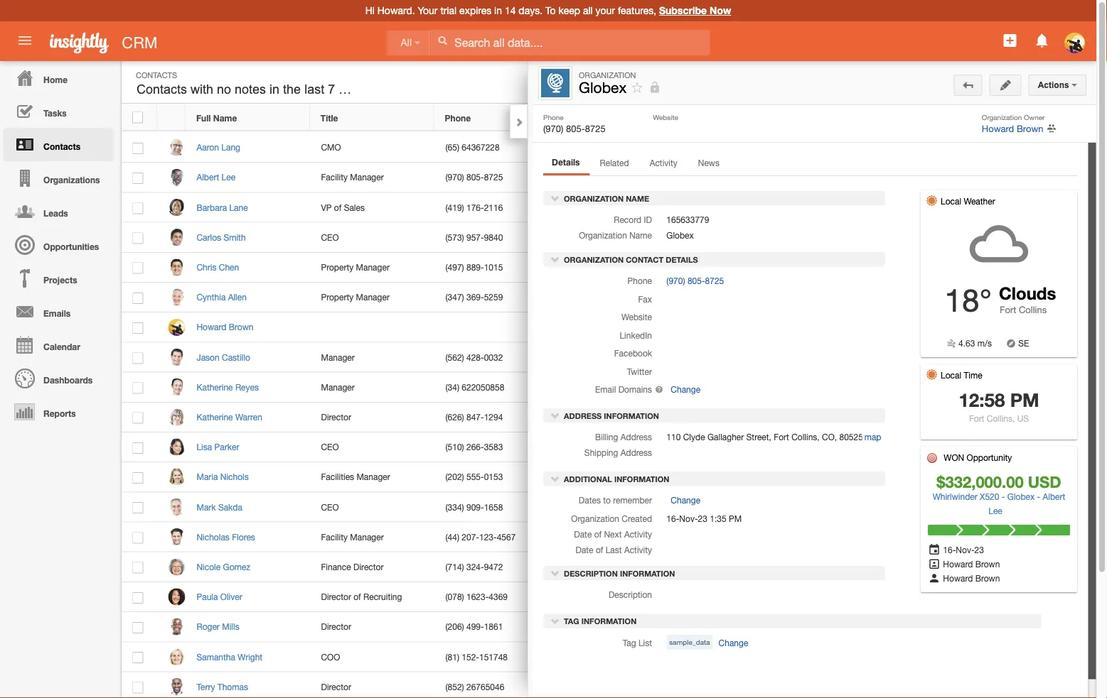 Task type: locate. For each thing, give the bounding box(es) containing it.
16- for 16-nov-23 import
[[900, 246, 913, 256]]

14
[[505, 5, 516, 16]]

created
[[622, 514, 652, 524]]

reports link
[[4, 395, 114, 429]]

details up (970) 805-8725 link
[[666, 255, 698, 264]]

tag information
[[562, 617, 637, 627]]

chevron right image
[[514, 117, 524, 127]]

information up 'poliver@northumbria.edu' cell
[[620, 570, 675, 579]]

manager for (347) 369-5259
[[356, 293, 390, 303]]

1 chevron down image from the top
[[550, 194, 560, 203]]

chris chen link
[[197, 263, 246, 273]]

local up export contacts and notes
[[941, 196, 961, 206]]

property manager cell
[[310, 253, 434, 283], [310, 283, 434, 313]]

follow image for chrisochen@kinggroup.com
[[819, 262, 832, 275]]

2 horizontal spatial phone
[[628, 276, 652, 286]]

information up remember on the right of page
[[614, 475, 669, 484]]

row containing jason castillo
[[122, 343, 879, 373]]

follow image
[[631, 81, 644, 95], [819, 202, 832, 215], [819, 262, 832, 275], [819, 292, 832, 305], [819, 322, 832, 335], [819, 382, 832, 395], [819, 472, 832, 485], [819, 502, 832, 515], [819, 592, 832, 605], [819, 622, 832, 635], [819, 652, 832, 665]]

cell
[[843, 223, 879, 253], [559, 283, 683, 313], [683, 283, 808, 313], [843, 283, 879, 313], [310, 313, 434, 343], [434, 313, 559, 343], [683, 313, 808, 343], [843, 313, 879, 343], [683, 343, 808, 373], [843, 343, 879, 373], [843, 373, 879, 403], [843, 493, 879, 523], [683, 523, 808, 553], [843, 523, 879, 553], [683, 583, 808, 613], [843, 583, 879, 613], [559, 643, 683, 673], [843, 643, 879, 673], [559, 673, 683, 699]]

in for the
[[270, 82, 280, 97]]

howard brown
[[982, 123, 1043, 134], [197, 323, 253, 333], [941, 560, 1000, 570], [941, 574, 1000, 584]]

of left recruiting
[[354, 593, 361, 603]]

of left next
[[594, 530, 602, 540]]

date left next
[[574, 530, 592, 540]]

contacts for import contacts and notes
[[928, 188, 962, 198]]

paula
[[197, 593, 218, 603]]

1 vertical spatial and
[[965, 208, 980, 218]]

mnichols@parkerandco.com cell
[[559, 463, 683, 493]]

805- down 165633779
[[688, 276, 705, 286]]

smith
[[224, 233, 246, 243]]

1 vertical spatial 23
[[698, 514, 707, 524]]

director of recruiting cell
[[310, 583, 434, 613]]

howard down 16-nov-23
[[943, 560, 973, 570]]

row containing nicholas flores
[[122, 523, 879, 553]]

18°
[[945, 282, 992, 319]]

1 horizontal spatial howard brown link
[[982, 123, 1043, 134]]

aaron.lang@clampett.com cell
[[559, 133, 683, 163]]

-
[[1002, 492, 1005, 502], [1037, 492, 1040, 502]]

(970) inside cell
[[445, 173, 464, 183]]

2 horizontal spatial 8725
[[705, 276, 724, 286]]

date left last
[[576, 545, 593, 555]]

address up lparker@parkerandco.com
[[621, 433, 652, 443]]

2 ceo from the top
[[321, 443, 339, 453]]

clyde
[[683, 433, 705, 443]]

1 vertical spatial website
[[622, 312, 652, 322]]

sample_data link for change
[[666, 636, 713, 651]]

time
[[964, 370, 982, 380]]

pm up us
[[1010, 389, 1039, 411]]

16- up "contact tags"
[[900, 246, 913, 256]]

7 row from the top
[[122, 283, 879, 313]]

albert
[[197, 173, 219, 183], [1043, 492, 1065, 502]]

change for dates to remember
[[671, 496, 700, 506]]

3 chevron down image from the top
[[550, 474, 560, 484]]

actions button
[[1029, 75, 1086, 96]]

4 follow image from the top
[[819, 352, 832, 365]]

0 vertical spatial 8725
[[585, 123, 606, 134]]

(44) 207-123-4567
[[445, 533, 516, 543]]

in left 14
[[494, 5, 502, 16]]

165633779
[[666, 215, 709, 225]]

1 horizontal spatial fort
[[969, 414, 984, 424]]

information up billing address on the bottom right of the page
[[604, 412, 659, 421]]

description down description information
[[609, 591, 652, 601]]

notes down the weather
[[983, 208, 1005, 218]]

(970) right chevron right icon
[[543, 123, 563, 134]]

1 column header from the left
[[683, 105, 807, 131]]

1 horizontal spatial details
[[666, 255, 698, 264]]

facility for lee
[[321, 173, 348, 183]]

1 property manager from the top
[[321, 263, 390, 273]]

in inside contacts contacts with no notes in the last 7 days
[[270, 82, 280, 97]]

2 manager cell from the top
[[310, 373, 434, 403]]

1 horizontal spatial pm
[[1010, 389, 1039, 411]]

3 row from the top
[[122, 163, 879, 193]]

opportunities link
[[4, 228, 114, 262]]

2 katherine from the top
[[197, 413, 233, 423]]

19 row from the top
[[122, 643, 879, 673]]

1 ceo cell from the top
[[310, 223, 434, 253]]

jcastillo@jakubowski.com cell
[[559, 343, 683, 373]]

finance director cell
[[310, 553, 434, 583]]

8725 inside phone (970) 805-8725
[[585, 123, 606, 134]]

contact for organization
[[626, 255, 664, 264]]

contacts for contacts contacts with no notes in the last 7 days
[[137, 82, 187, 97]]

street,
[[746, 433, 771, 443]]

1 horizontal spatial in
[[494, 5, 502, 16]]

follow image for kreyes@globex.com
[[819, 382, 832, 395]]

fort for 18°
[[1000, 304, 1016, 315]]

0 vertical spatial export
[[926, 167, 958, 176]]

(573) 957-9840
[[445, 233, 503, 243]]

1 vertical spatial activity
[[624, 530, 652, 540]]

5 row from the top
[[122, 223, 879, 253]]

tag for tag information
[[564, 617, 579, 627]]

sample_data for rogeramills@warbucks.com
[[697, 624, 738, 632]]

151748
[[479, 653, 508, 663]]

back image
[[963, 80, 973, 90]]

phone up (65)
[[445, 113, 471, 123]]

of for recruiting
[[354, 593, 361, 603]]

6 row from the top
[[122, 253, 879, 283]]

1 director cell from the top
[[310, 403, 434, 433]]

2 vertical spatial ceo
[[321, 503, 339, 513]]

ceo cell down sales
[[310, 223, 434, 253]]

address up billing
[[564, 412, 602, 421]]

(970) 805-8725 inside cell
[[445, 173, 503, 183]]

notes for export contacts and notes
[[983, 208, 1005, 218]]

0 horizontal spatial lee
[[222, 173, 235, 183]]

1 vertical spatial (970) 805-8725
[[666, 276, 724, 286]]

director cell
[[310, 403, 434, 433], [310, 613, 434, 643], [310, 673, 434, 699]]

shipping address
[[584, 448, 652, 458]]

chevron down image left address information
[[550, 411, 560, 421]]

lisa
[[197, 443, 212, 453]]

2 director cell from the top
[[310, 613, 434, 643]]

14 row from the top
[[122, 493, 879, 523]]

1 property manager cell from the top
[[310, 253, 434, 283]]

16 row from the top
[[122, 553, 879, 583]]

0 horizontal spatial (970)
[[445, 173, 464, 183]]

1 vertical spatial (970)
[[445, 173, 464, 183]]

row
[[122, 105, 878, 131], [122, 133, 879, 163], [122, 163, 879, 193], [122, 193, 879, 223], [122, 223, 879, 253], [122, 253, 879, 283], [122, 283, 879, 313], [122, 313, 879, 343], [122, 343, 879, 373], [122, 373, 879, 403], [122, 403, 879, 433], [122, 433, 879, 463], [122, 463, 879, 493], [122, 493, 879, 523], [122, 523, 879, 553], [122, 553, 879, 583], [122, 583, 879, 613], [122, 613, 879, 643], [122, 643, 879, 673], [122, 673, 879, 699]]

property for allen
[[321, 293, 354, 303]]

2 vertical spatial activity
[[624, 545, 652, 555]]

2 horizontal spatial globex
[[1007, 492, 1035, 502]]

1 horizontal spatial 23
[[932, 246, 941, 256]]

8725 for (970) 805-8725 cell
[[484, 173, 503, 183]]

of inside cell
[[354, 593, 361, 603]]

contact inside new contact link
[[1005, 77, 1037, 86]]

column header
[[683, 105, 807, 131], [807, 105, 843, 131], [843, 105, 878, 131]]

0 horizontal spatial (970) 805-8725
[[445, 173, 503, 183]]

follow image for poliver@northumbria.edu
[[819, 592, 832, 605]]

1 facility manager from the top
[[321, 173, 384, 183]]

collins, inside 12:58 pm fort collins, us
[[987, 414, 1015, 424]]

1 vertical spatial import
[[900, 188, 925, 198]]

2 row from the top
[[122, 133, 879, 163]]

1 vertical spatial 16-
[[666, 514, 679, 524]]

director for the director cell for (626)
[[321, 413, 351, 423]]

1 vertical spatial globex
[[666, 231, 694, 241]]

12 row from the top
[[122, 433, 879, 463]]

2 vertical spatial 805-
[[688, 276, 705, 286]]

1 horizontal spatial contact
[[888, 264, 926, 273]]

0 horizontal spatial -
[[1002, 492, 1005, 502]]

(970) inside phone (970) 805-8725
[[543, 123, 563, 134]]

13 row from the top
[[122, 463, 879, 493]]

sample_data for kat.warren@clampett.com
[[697, 414, 738, 422]]

manager inside cell
[[357, 473, 390, 483]]

katherine warren
[[197, 413, 262, 423]]

organization name down albertlee@globex.com at the top of the page
[[562, 194, 649, 203]]

leads
[[43, 208, 68, 218]]

(078) 1623-4369
[[445, 593, 508, 603]]

change link for dates to remember
[[666, 494, 700, 508]]

8725 inside cell
[[484, 173, 503, 183]]

change for email domains
[[671, 385, 700, 395]]

20 row from the top
[[122, 673, 879, 699]]

in left the
[[270, 82, 280, 97]]

2 horizontal spatial 16-
[[943, 545, 956, 555]]

1 vertical spatial local
[[941, 370, 961, 380]]

0 vertical spatial in
[[494, 5, 502, 16]]

albert inside row group
[[197, 173, 219, 183]]

albert down aaron
[[197, 173, 219, 183]]

contacts up the organizations link
[[43, 141, 80, 151]]

2 property manager from the top
[[321, 293, 390, 303]]

katherine down jason
[[197, 383, 233, 393]]

0 vertical spatial local
[[941, 196, 961, 206]]

23 left 1:35
[[698, 514, 707, 524]]

(347) 369-5259
[[445, 293, 503, 303]]

and down the local weather
[[965, 208, 980, 218]]

Search this list... text field
[[651, 71, 811, 92]]

1 facility from the top
[[321, 173, 348, 183]]

(334) 909-1658 cell
[[434, 493, 559, 523]]

(34)
[[445, 383, 459, 393]]

1 horizontal spatial nov-
[[913, 246, 932, 256]]

9 row from the top
[[122, 343, 879, 373]]

(078) 1623-4369 cell
[[434, 583, 559, 613]]

(626) 847-1294
[[445, 413, 503, 423]]

1 vertical spatial lee
[[988, 506, 1002, 516]]

follow image for rogeramills@warbucks.com
[[819, 622, 832, 635]]

0 vertical spatial description
[[564, 570, 618, 579]]

ceo cell
[[310, 223, 434, 253], [310, 433, 434, 463], [310, 493, 434, 523]]

lisa parker
[[197, 443, 239, 453]]

follow image for aaron.lang@clampett.com
[[819, 142, 832, 155]]

property
[[321, 263, 354, 273], [321, 293, 354, 303]]

2 horizontal spatial contact
[[1005, 77, 1037, 86]]

thomas
[[217, 683, 248, 693]]

1 horizontal spatial (970) 805-8725
[[666, 276, 724, 286]]

address for billing address
[[621, 433, 652, 443]]

contact down 16-nov-23 import link
[[888, 264, 926, 273]]

globex inside $332,000.00 usd whirlwinder x520 - globex - albert lee
[[1007, 492, 1035, 502]]

1 notes from the top
[[982, 188, 1005, 198]]

your left the trial
[[418, 5, 438, 16]]

1 horizontal spatial tag
[[623, 638, 636, 648]]

information for tag information
[[581, 617, 637, 627]]

phone inside phone (970) 805-8725
[[543, 113, 564, 121]]

0 horizontal spatial tag
[[564, 617, 579, 627]]

3 director cell from the top
[[310, 673, 434, 699]]

8725 down 165633779
[[705, 276, 724, 286]]

sample_data for kreyes@globex.com
[[697, 384, 738, 392]]

director cell down recruiting
[[310, 613, 434, 643]]

9 follow image from the top
[[819, 682, 832, 695]]

follow image
[[819, 142, 832, 155], [819, 172, 832, 185], [819, 232, 832, 245], [819, 352, 832, 365], [819, 412, 832, 425], [819, 442, 832, 455], [819, 532, 832, 545], [819, 562, 832, 575], [819, 682, 832, 695]]

1294
[[484, 413, 503, 423]]

director up facilities
[[321, 413, 351, 423]]

8 follow image from the top
[[819, 562, 832, 575]]

manager cell for (562) 428-0032
[[310, 343, 434, 373]]

(206) 499-1861 cell
[[434, 613, 559, 643]]

110 clyde gallagher street, fort collins, co, 80525, united states
[[666, 433, 920, 443]]

facility
[[321, 173, 348, 183], [321, 533, 348, 543]]

2 follow image from the top
[[819, 172, 832, 185]]

0 vertical spatial katherine
[[197, 383, 233, 393]]

1 horizontal spatial sample_data link
[[902, 284, 949, 299]]

website down record permissions icon
[[653, 113, 678, 121]]

navigation
[[0, 61, 114, 429]]

facility manager up finance director
[[321, 533, 384, 543]]

1 horizontal spatial your
[[888, 225, 911, 235]]

facility manager cell for (970)
[[310, 163, 434, 193]]

website up ben.nelson1980@gmail.com
[[622, 312, 652, 322]]

1 vertical spatial property manager
[[321, 293, 390, 303]]

ceo cell for (334) 909-1658
[[310, 493, 434, 523]]

and for export contacts and notes
[[965, 208, 980, 218]]

whirlwinder
[[933, 492, 977, 502]]

aaron
[[197, 143, 219, 153]]

details down phone (970) 805-8725
[[552, 157, 580, 167]]

jason castillo link
[[197, 353, 257, 363]]

terry thomas
[[197, 683, 248, 693]]

organization name down "record" on the top of the page
[[579, 231, 652, 241]]

(202) 555-0153 cell
[[434, 463, 559, 493]]

2 facility manager from the top
[[321, 533, 384, 543]]

globex
[[579, 79, 627, 96], [666, 231, 694, 241], [1007, 492, 1035, 502]]

lparker@parkerandco.com cell
[[559, 433, 683, 463]]

recruiting
[[363, 593, 402, 603]]

1 ceo from the top
[[321, 233, 339, 243]]

18 row from the top
[[122, 613, 879, 643]]

1 vertical spatial director cell
[[310, 613, 434, 643]]

(970) for (970) 805-8725 link
[[666, 276, 685, 286]]

4369
[[489, 593, 508, 603]]

notes up export contacts and notes
[[982, 188, 1005, 198]]

follow image for carlossmith@warbucks.com
[[819, 232, 832, 245]]

manager for (497) 889-1015
[[356, 263, 390, 273]]

and up export contacts and notes
[[965, 188, 980, 198]]

17 row from the top
[[122, 583, 879, 613]]

notifications image
[[1034, 32, 1051, 49]]

director cell for (626)
[[310, 403, 434, 433]]

8725 up aaron.lang@clampett.com
[[585, 123, 606, 134]]

1 horizontal spatial -
[[1037, 492, 1040, 502]]

0 vertical spatial ceo
[[321, 233, 339, 243]]

7
[[328, 82, 335, 97]]

features,
[[618, 5, 656, 16]]

description for description
[[609, 591, 652, 601]]

805- inside phone (970) 805-8725
[[566, 123, 585, 134]]

(202) 555-0153
[[445, 473, 503, 483]]

(626) 847-1294 cell
[[434, 403, 559, 433]]

navigation containing home
[[0, 61, 114, 429]]

local for local time
[[941, 370, 961, 380]]

new
[[985, 77, 1003, 86]]

of inside cell
[[334, 203, 342, 213]]

change record owner image
[[1047, 122, 1056, 135]]

allen
[[228, 293, 247, 303]]

of right "vp" at the top left
[[334, 203, 342, 213]]

0 horizontal spatial website
[[622, 312, 652, 322]]

tag down poliver@northumbria.edu
[[564, 617, 579, 627]]

1 follow image from the top
[[819, 142, 832, 155]]

address down billing address on the bottom right of the page
[[621, 448, 652, 458]]

1 horizontal spatial 16-
[[900, 246, 913, 256]]

23 up tags
[[932, 246, 941, 256]]

805- up 176-
[[466, 173, 484, 183]]

(44)
[[445, 533, 459, 543]]

nov- right actual close date image
[[956, 545, 975, 555]]

2 vertical spatial 23
[[975, 545, 984, 555]]

lang
[[221, 143, 240, 153]]

3 follow image from the top
[[819, 232, 832, 245]]

8725 down the (65) 64367228 cell
[[484, 173, 503, 183]]

chevron down image
[[550, 254, 560, 264]]

nicole
[[197, 563, 221, 573]]

phone down organization icon at the top
[[543, 113, 564, 121]]

fort for 12:58
[[969, 414, 984, 424]]

(970) 805-8725 up (419) 176-2116
[[445, 173, 503, 183]]

marksakda@ocair.com cell
[[559, 493, 683, 523]]

0 vertical spatial ceo cell
[[310, 223, 434, 253]]

facility down cmo
[[321, 173, 348, 183]]

maria
[[197, 473, 218, 483]]

1 vertical spatial in
[[270, 82, 280, 97]]

3 ceo from the top
[[321, 503, 339, 513]]

collins, left the 'co,'
[[791, 433, 820, 443]]

nicholas.flores@clampett.com
[[570, 533, 684, 543]]

1 manager cell from the top
[[310, 343, 434, 373]]

no tags link
[[902, 307, 933, 317]]

sample_data for lparker@parkerandco.com
[[697, 444, 738, 452]]

2 chevron down image from the top
[[550, 411, 560, 421]]

facility manager cell up finance director
[[310, 523, 434, 553]]

x520
[[980, 492, 999, 502]]

row containing full name
[[122, 105, 878, 131]]

samantha wright
[[197, 653, 262, 663]]

description down last
[[564, 570, 618, 579]]

16- right the created
[[666, 514, 679, 524]]

(970) 805-8725
[[445, 173, 503, 183], [666, 276, 724, 286]]

name down id
[[629, 231, 652, 241]]

chevron down image
[[550, 194, 560, 203], [550, 411, 560, 421], [550, 474, 560, 484], [550, 569, 560, 579], [550, 617, 560, 627]]

1 vertical spatial fort
[[969, 414, 984, 424]]

1 vertical spatial change
[[671, 496, 700, 506]]

contacts
[[136, 70, 177, 80], [137, 82, 187, 97], [43, 141, 80, 151], [928, 188, 962, 198], [928, 208, 963, 218]]

805-
[[566, 123, 585, 134], [466, 173, 484, 183], [688, 276, 705, 286]]

fort inside 18° clouds fort collins
[[1000, 304, 1016, 315]]

jason
[[197, 353, 219, 363]]

1 vertical spatial albert
[[1043, 492, 1065, 502]]

facility manager cell
[[310, 163, 434, 193], [310, 523, 434, 553]]

albertlee@globex.com
[[570, 173, 654, 183]]

0 vertical spatial change
[[671, 385, 700, 395]]

katherine warren link
[[197, 413, 269, 423]]

ceo cell up facilities manager
[[310, 433, 434, 463]]

notes for import contacts and notes
[[982, 188, 1005, 198]]

(573) 957-9840 cell
[[434, 223, 559, 253]]

director inside cell
[[321, 593, 351, 603]]

director for the director cell related to (206)
[[321, 623, 351, 633]]

sample_data link up tags at the top right
[[902, 284, 949, 299]]

date
[[574, 530, 592, 540], [576, 545, 593, 555]]

1 vertical spatial nov-
[[679, 514, 698, 524]]

(714) 324-9472 cell
[[434, 553, 559, 583]]

row containing howard brown
[[122, 313, 879, 343]]

row containing terry thomas
[[122, 673, 879, 699]]

1 horizontal spatial (970)
[[543, 123, 563, 134]]

0 vertical spatial 16-
[[900, 246, 913, 256]]

row containing cynthia allen
[[122, 283, 879, 313]]

1 row from the top
[[122, 105, 878, 131]]

name up record id on the top
[[626, 194, 649, 203]]

dates
[[579, 496, 601, 506]]

row containing barbara lane
[[122, 193, 879, 223]]

(970) down organization contact details
[[666, 276, 685, 286]]

row containing samantha wright
[[122, 643, 879, 673]]

1 vertical spatial 805-
[[466, 173, 484, 183]]

805- inside cell
[[466, 173, 484, 183]]

0153
[[484, 473, 503, 483]]

0 horizontal spatial albert
[[197, 173, 219, 183]]

11 row from the top
[[122, 403, 879, 433]]

0 horizontal spatial nov-
[[679, 514, 698, 524]]

globex right x520
[[1007, 492, 1035, 502]]

white image
[[437, 36, 447, 46]]

fort right street,
[[774, 433, 789, 443]]

import down imports
[[944, 246, 969, 256]]

ceo cell down facilities manager
[[310, 493, 434, 523]]

property manager for (497)
[[321, 263, 390, 273]]

row containing katherine warren
[[122, 403, 879, 433]]

9472
[[484, 563, 503, 573]]

import down the /
[[900, 188, 925, 198]]

None checkbox
[[133, 173, 143, 184], [133, 203, 143, 214], [133, 233, 143, 244], [133, 293, 143, 304], [133, 323, 143, 334], [133, 353, 143, 364], [133, 413, 143, 424], [133, 443, 143, 454], [133, 473, 143, 484], [133, 533, 143, 544], [133, 563, 143, 574], [133, 653, 143, 664], [133, 683, 143, 694], [133, 173, 143, 184], [133, 203, 143, 214], [133, 233, 143, 244], [133, 293, 143, 304], [133, 323, 143, 334], [133, 353, 143, 364], [133, 413, 143, 424], [133, 443, 143, 454], [133, 473, 143, 484], [133, 533, 143, 544], [133, 563, 143, 574], [133, 653, 143, 664], [133, 683, 143, 694]]

1 vertical spatial tag
[[623, 638, 636, 648]]

1 vertical spatial export
[[900, 208, 926, 218]]

subscribe now link
[[659, 5, 731, 16]]

0 horizontal spatial 8725
[[484, 173, 503, 183]]

1 vertical spatial sample_data link
[[666, 636, 713, 651]]

record permissions image
[[648, 79, 661, 96]]

ceo for parker
[[321, 443, 339, 453]]

23
[[932, 246, 941, 256], [698, 514, 707, 524], [975, 545, 984, 555]]

globex up phone (970) 805-8725
[[579, 79, 627, 96]]

lee down x520
[[988, 506, 1002, 516]]

2 horizontal spatial (970)
[[666, 276, 685, 286]]

7 follow image from the top
[[819, 532, 832, 545]]

related
[[600, 158, 629, 168]]

row containing lisa parker
[[122, 433, 879, 463]]

chevron down image down the details link on the top
[[550, 194, 560, 203]]

facilities manager cell
[[310, 463, 434, 493]]

contacts up your recent imports
[[928, 208, 963, 218]]

0 vertical spatial facility manager
[[321, 173, 384, 183]]

fort down 12:58 on the bottom of page
[[969, 414, 984, 424]]

(970) 805-8725 down 165633779
[[666, 276, 724, 286]]

property manager for (347)
[[321, 293, 390, 303]]

2 notes from the top
[[983, 208, 1005, 218]]

tag left the list
[[623, 638, 636, 648]]

0 vertical spatial and
[[965, 188, 980, 198]]

0 horizontal spatial 16-
[[666, 514, 679, 524]]

1 horizontal spatial 805-
[[566, 123, 585, 134]]

2 property manager cell from the top
[[310, 283, 434, 313]]

0 vertical spatial tag
[[564, 617, 579, 627]]

0 horizontal spatial sample_data link
[[666, 636, 713, 651]]

information for description information
[[620, 570, 675, 579]]

import for import / export
[[888, 167, 919, 176]]

organization down dates
[[571, 514, 619, 524]]

nov- left 1:35
[[679, 514, 698, 524]]

flores
[[232, 533, 255, 543]]

globex down 165633779
[[666, 231, 694, 241]]

10 row from the top
[[122, 373, 879, 403]]

1 vertical spatial change link
[[666, 494, 700, 508]]

4 row from the top
[[122, 193, 879, 223]]

organization left owner
[[982, 113, 1022, 121]]

1 facility manager cell from the top
[[310, 163, 434, 193]]

(852) 26765046 cell
[[434, 673, 559, 699]]

pm right 1:35
[[729, 514, 742, 524]]

of for next
[[594, 530, 602, 540]]

1 horizontal spatial lee
[[988, 506, 1002, 516]]

blane@jakubowski.com cell
[[559, 193, 683, 223]]

(510) 266-3583
[[445, 443, 503, 453]]

123-
[[479, 533, 497, 543]]

6 follow image from the top
[[819, 442, 832, 455]]

8 row from the top
[[122, 313, 879, 343]]

change link for email domains
[[666, 383, 700, 397]]

2 facility from the top
[[321, 533, 348, 543]]

tag list
[[623, 638, 652, 648]]

5 follow image from the top
[[819, 412, 832, 425]]

ceo up facilities
[[321, 443, 339, 453]]

(34) 622050858 cell
[[434, 373, 559, 403]]

8725 for (970) 805-8725 link
[[705, 276, 724, 286]]

follow image for albertlee@globex.com
[[819, 172, 832, 185]]

howard brown link up "jason castillo" link
[[197, 323, 261, 333]]

5 chevron down image from the top
[[550, 617, 560, 627]]

(206) 499-1861
[[445, 623, 503, 633]]

opportunity owner image
[[928, 574, 941, 584]]

manager for (202) 555-0153
[[357, 473, 390, 483]]

15 row from the top
[[122, 523, 879, 553]]

subscribe
[[659, 5, 707, 16]]

/
[[921, 167, 924, 176]]

property manager cell for (347)
[[310, 283, 434, 313]]

2 property from the top
[[321, 293, 354, 303]]

information down poliver@northumbria.edu
[[581, 617, 637, 627]]

name right full
[[213, 113, 237, 123]]

2 vertical spatial fort
[[774, 433, 789, 443]]

(970) up (419)
[[445, 173, 464, 183]]

2 horizontal spatial 23
[[975, 545, 984, 555]]

organization down "record" on the top of the page
[[579, 231, 627, 241]]

mark
[[197, 503, 216, 513]]

1 local from the top
[[941, 196, 961, 206]]

local for local weather
[[941, 196, 961, 206]]

(562) 428-0032 cell
[[434, 343, 559, 373]]

1 katherine from the top
[[197, 383, 233, 393]]

row group
[[122, 133, 879, 699]]

sample_data link right the list
[[666, 636, 713, 651]]

0 vertical spatial notes
[[982, 188, 1005, 198]]

2 facility manager cell from the top
[[310, 523, 434, 553]]

ben.nelson1980@gmail.com cell
[[559, 313, 683, 343]]

3 ceo cell from the top
[[310, 493, 434, 523]]

director up director of recruiting cell
[[353, 563, 384, 573]]

0 vertical spatial property
[[321, 263, 354, 273]]

export up "recent"
[[900, 208, 926, 218]]

0 horizontal spatial pm
[[729, 514, 742, 524]]

2 local from the top
[[941, 370, 961, 380]]

manager cell
[[310, 343, 434, 373], [310, 373, 434, 403]]

(497) 889-1015 cell
[[434, 253, 559, 283]]

0 vertical spatial (970)
[[543, 123, 563, 134]]

contacts inside navigation
[[43, 141, 80, 151]]

albert right x520
[[1043, 492, 1065, 502]]

chrisochen@kinggroup.com cell
[[559, 253, 683, 283]]

1 vertical spatial address
[[621, 433, 652, 443]]

in
[[494, 5, 502, 16], [270, 82, 280, 97]]

2 horizontal spatial 805-
[[688, 276, 705, 286]]

0 vertical spatial name
[[213, 113, 237, 123]]

2 horizontal spatial nov-
[[956, 545, 975, 555]]

your left "recent"
[[888, 225, 911, 235]]

katherine for katherine reyes
[[197, 383, 233, 393]]

collins, left us
[[987, 414, 1015, 424]]

local time
[[941, 370, 982, 380]]

fort inside 12:58 pm fort collins, us
[[969, 414, 984, 424]]

katherine reyes link
[[197, 383, 266, 393]]

1 vertical spatial date
[[576, 545, 593, 555]]

0 horizontal spatial export
[[900, 208, 926, 218]]

0 vertical spatial facility manager cell
[[310, 163, 434, 193]]

None checkbox
[[132, 112, 143, 123], [133, 143, 143, 154], [133, 263, 143, 274], [133, 383, 143, 394], [133, 503, 143, 514], [133, 593, 143, 604], [133, 623, 143, 634], [132, 112, 143, 123], [133, 143, 143, 154], [133, 263, 143, 274], [133, 383, 143, 394], [133, 503, 143, 514], [133, 593, 143, 604], [133, 623, 143, 634]]

katherine up lisa parker at left bottom
[[197, 413, 233, 423]]

1 vertical spatial ceo cell
[[310, 433, 434, 463]]

sample_data for aaron.lang@clampett.com
[[697, 144, 738, 152]]

16- right actual close date image
[[943, 545, 956, 555]]

1 property from the top
[[321, 263, 354, 273]]

m/s
[[978, 339, 992, 349]]

title
[[321, 113, 338, 123]]

Search all data.... text field
[[430, 30, 710, 55]]

director down finance
[[321, 593, 351, 603]]

organization name
[[562, 194, 649, 203], [579, 231, 652, 241]]

director down coo
[[321, 683, 351, 693]]

2 ceo cell from the top
[[310, 433, 434, 463]]

0 horizontal spatial fort
[[774, 433, 789, 443]]

activity left the news
[[650, 158, 677, 168]]



Task type: describe. For each thing, give the bounding box(es) containing it.
16-nov-23 1:35 pm
[[666, 514, 742, 524]]

2 vertical spatial import
[[944, 246, 969, 256]]

row containing nicole gomez
[[122, 553, 879, 583]]

activity inside "link"
[[650, 158, 677, 168]]

days
[[339, 82, 366, 97]]

maria nichols
[[197, 473, 249, 483]]

2 column header from the left
[[807, 105, 843, 131]]

2 - from the left
[[1037, 492, 1040, 502]]

follow image for ben.nelson1980@gmail.com
[[819, 322, 832, 335]]

roger
[[197, 623, 220, 633]]

in for 14
[[494, 5, 502, 16]]

information for additional information
[[614, 475, 669, 484]]

sample_data for marksakda@ocair.com
[[697, 504, 738, 512]]

nov- for 1:35
[[679, 514, 698, 524]]

export contacts and notes link
[[888, 208, 1005, 218]]

sample_data for chrisochen@kinggroup.com
[[697, 264, 738, 272]]

director of recruiting
[[321, 593, 402, 603]]

(510)
[[445, 443, 464, 453]]

aaron.lang@clampett.com
[[570, 143, 669, 153]]

organization image
[[541, 69, 570, 97]]

row containing roger mills
[[122, 613, 879, 643]]

cmo cell
[[310, 133, 434, 163]]

albert inside $332,000.00 usd whirlwinder x520 - globex - albert lee
[[1043, 492, 1065, 502]]

additional
[[564, 475, 612, 484]]

1 horizontal spatial export
[[926, 167, 958, 176]]

0 horizontal spatial collins,
[[791, 433, 820, 443]]

follow image for lparker@parkerandco.com
[[819, 442, 832, 455]]

related link
[[591, 154, 638, 175]]

1 vertical spatial organization name
[[579, 231, 652, 241]]

poliver@northumbria.edu cell
[[559, 583, 683, 613]]

organization down carlossmith@warbucks.com cell
[[564, 255, 624, 264]]

manager cell for (34) 622050858
[[310, 373, 434, 403]]

0 vertical spatial your
[[418, 5, 438, 16]]

wright
[[238, 653, 262, 663]]

row containing albert lee
[[122, 163, 879, 193]]

opportunities
[[43, 242, 99, 252]]

row containing maria nichols
[[122, 463, 879, 493]]

jason castillo
[[197, 353, 250, 363]]

957-
[[466, 233, 484, 243]]

(573)
[[445, 233, 464, 243]]

0 vertical spatial details
[[552, 157, 580, 167]]

and for import contacts and notes
[[965, 188, 980, 198]]

import / export
[[888, 167, 958, 176]]

gomez
[[223, 563, 250, 573]]

row containing paula oliver
[[122, 583, 879, 613]]

1623-
[[466, 593, 489, 603]]

contacts contacts with no notes in the last 7 days
[[136, 70, 369, 97]]

marksakda@ocair.com
[[570, 503, 656, 513]]

1:35
[[710, 514, 726, 524]]

responsible user image
[[928, 560, 941, 570]]

your
[[595, 5, 615, 16]]

16- for 16-nov-23
[[943, 545, 956, 555]]

kreyes@globex.com
[[570, 383, 646, 393]]

ceo for smith
[[321, 233, 339, 243]]

organization left record permissions icon
[[579, 70, 636, 80]]

terry thomas link
[[197, 683, 255, 693]]

555-
[[466, 473, 484, 483]]

row containing aaron lang
[[122, 133, 879, 163]]

(970) 805-8725 for (970) 805-8725 cell
[[445, 173, 503, 183]]

row containing mark sakda
[[122, 493, 879, 523]]

0 horizontal spatial howard brown link
[[197, 323, 261, 333]]

crm
[[122, 33, 157, 52]]

110
[[666, 433, 681, 443]]

16-nov-23 import link
[[888, 246, 969, 256]]

organizations link
[[4, 161, 114, 195]]

with
[[191, 82, 213, 97]]

(65) 64367228 cell
[[434, 133, 559, 163]]

nov- for import
[[913, 246, 932, 256]]

katherine for katherine warren
[[197, 413, 233, 423]]

no
[[902, 307, 913, 317]]

(44) 207-123-4567 cell
[[434, 523, 559, 553]]

director for (852)'s the director cell
[[321, 683, 351, 693]]

news
[[698, 158, 720, 168]]

activity link
[[640, 154, 687, 175]]

facility for flores
[[321, 533, 348, 543]]

director cell for (852)
[[310, 673, 434, 699]]

nicole gomez
[[197, 563, 250, 573]]

pm inside 12:58 pm fort collins, us
[[1010, 389, 1039, 411]]

805- for (970) 805-8725 cell
[[466, 173, 484, 183]]

3 column header from the left
[[843, 105, 878, 131]]

director for director of recruiting
[[321, 593, 351, 603]]

to
[[545, 5, 556, 16]]

sample_data for blane@jakubowski.com
[[697, 204, 738, 212]]

tags
[[916, 307, 933, 317]]

se
[[1018, 339, 1029, 349]]

(81) 152-151748 cell
[[434, 643, 559, 673]]

now
[[710, 5, 731, 16]]

full
[[196, 113, 211, 123]]

billing
[[595, 433, 618, 443]]

2 vertical spatial nov-
[[956, 545, 975, 555]]

ceo for sakda
[[321, 503, 339, 513]]

leads link
[[4, 195, 114, 228]]

$332,000.00
[[937, 473, 1024, 492]]

622050858
[[462, 383, 504, 393]]

0 vertical spatial date
[[574, 530, 592, 540]]

albertlee@globex.com cell
[[559, 163, 683, 193]]

2 vertical spatial change link
[[714, 636, 748, 654]]

0 horizontal spatial phone
[[445, 113, 471, 123]]

export contacts and notes
[[898, 208, 1005, 218]]

row containing carlos smith
[[122, 223, 879, 253]]

howard down cynthia
[[197, 323, 226, 333]]

howard.
[[377, 5, 415, 16]]

sample_data for albertlee@globex.com
[[697, 174, 738, 182]]

12:58 pm fort collins, us
[[959, 389, 1039, 424]]

1 vertical spatial pm
[[729, 514, 742, 524]]

rogeramills@warbucks.com cell
[[559, 613, 683, 643]]

0 vertical spatial howard brown link
[[982, 123, 1043, 134]]

(65)
[[445, 143, 459, 153]]

actual close date image
[[928, 545, 941, 555]]

805- for (970) 805-8725 link
[[688, 276, 705, 286]]

next
[[604, 530, 622, 540]]

kreyes@globex.com cell
[[559, 373, 683, 403]]

jcastillo@jakubowski.com
[[570, 353, 667, 363]]

23 for 1:35
[[698, 514, 707, 524]]

2 vertical spatial name
[[629, 231, 652, 241]]

row group containing aaron lang
[[122, 133, 879, 699]]

follow image for jcastillo@jakubowski.com
[[819, 352, 832, 365]]

sample_data for mnichols@parkerandco.com
[[697, 474, 738, 482]]

ceo cell for (510) 266-3583
[[310, 433, 434, 463]]

no
[[217, 82, 231, 97]]

nicholas.flores@clampett.com cell
[[559, 523, 684, 553]]

description for description information
[[564, 570, 618, 579]]

facility manager cell for (44)
[[310, 523, 434, 553]]

gallagher
[[707, 433, 744, 443]]

(078)
[[445, 593, 464, 603]]

contacts down crm
[[136, 70, 177, 80]]

carlossmith@warbucks.com cell
[[559, 223, 683, 253]]

tasks
[[43, 108, 67, 118]]

barbara lane
[[197, 203, 248, 213]]

(970) 805-8725 cell
[[434, 163, 559, 193]]

16- for 16-nov-23 1:35 pm
[[666, 514, 679, 524]]

chevron down image for billing address
[[550, 411, 560, 421]]

0 vertical spatial website
[[653, 113, 678, 121]]

(419) 176-2116 cell
[[434, 193, 559, 223]]

(714)
[[445, 563, 464, 573]]

lane
[[229, 203, 248, 213]]

ngomez@cyberdyne.com cell
[[559, 553, 683, 583]]

property manager cell for (497)
[[310, 253, 434, 283]]

new contact
[[985, 77, 1037, 86]]

howard down organization owner
[[982, 123, 1014, 134]]

manager for (44) 207-123-4567
[[350, 533, 384, 543]]

chevron down image for dates to remember
[[550, 474, 560, 484]]

won
[[944, 453, 964, 463]]

(970) 805-8725 for (970) 805-8725 link
[[666, 276, 724, 286]]

nicholas flores
[[197, 533, 255, 543]]

states
[[895, 433, 920, 443]]

warren
[[235, 413, 262, 423]]

organization down albertlee@globex.com at the top of the page
[[564, 194, 624, 203]]

9840
[[484, 233, 503, 243]]

nichols
[[220, 473, 249, 483]]

information for address information
[[604, 412, 659, 421]]

barbara lane link
[[197, 203, 255, 213]]

follow image for nicholas.flores@clampett.com
[[819, 532, 832, 545]]

(347) 369-5259 cell
[[434, 283, 559, 313]]

follow image for marksakda@ocair.com
[[819, 502, 832, 515]]

2 vertical spatial change
[[719, 638, 748, 648]]

calendar
[[43, 342, 80, 352]]

poliver@northumbria.edu
[[570, 593, 665, 603]]

opportunity image
[[926, 453, 938, 464]]

0 horizontal spatial globex
[[579, 79, 627, 96]]

contacts for export contacts and notes
[[928, 208, 963, 218]]

1 - from the left
[[1002, 492, 1005, 502]]

row containing katherine reyes
[[122, 373, 879, 403]]

kat.warren@clampett.com cell
[[559, 403, 683, 433]]

coo cell
[[310, 643, 434, 673]]

show sidebar image
[[942, 77, 952, 87]]

howard right opportunity owner icon
[[943, 574, 973, 584]]

full name
[[196, 113, 237, 123]]

152-
[[462, 653, 479, 663]]

4 chevron down image from the top
[[550, 569, 560, 579]]

dates to remember
[[579, 496, 652, 506]]

0 vertical spatial organization name
[[562, 194, 649, 203]]

contact tags
[[888, 264, 948, 273]]

23 for import
[[932, 246, 941, 256]]

follow image for blane@jakubowski.com
[[819, 202, 832, 215]]

follow image for kat.warren@clampett.com
[[819, 412, 832, 425]]

samantha
[[197, 653, 235, 663]]

facilities
[[321, 473, 354, 483]]

lee inside row group
[[222, 173, 235, 183]]

imports
[[947, 225, 983, 235]]

organization contact details
[[562, 255, 698, 264]]

lee inside $332,000.00 usd whirlwinder x520 - globex - albert lee
[[988, 506, 1002, 516]]

sample_data for ngomez@cyberdyne.com
[[697, 564, 738, 572]]

additional information
[[562, 475, 669, 484]]

address for shipping address
[[621, 448, 652, 458]]

domains
[[618, 385, 652, 395]]

recent
[[913, 225, 945, 235]]

facility manager for (970)
[[321, 173, 384, 183]]

director cell for (206)
[[310, 613, 434, 643]]

projects
[[43, 275, 77, 285]]

1 horizontal spatial globex
[[666, 231, 694, 241]]

of left last
[[596, 545, 603, 555]]

207-
[[462, 533, 479, 543]]

contact for new
[[1005, 77, 1037, 86]]

1 vertical spatial name
[[626, 194, 649, 203]]

vp of sales cell
[[310, 193, 434, 223]]

details link
[[543, 154, 588, 173]]

of for sales
[[334, 203, 342, 213]]

follow image for ngomez@cyberdyne.com
[[819, 562, 832, 575]]

(510) 266-3583 cell
[[434, 433, 559, 463]]

(970) for (970) 805-8725 cell
[[445, 173, 464, 183]]

1 vertical spatial your
[[888, 225, 911, 235]]

contacts with no notes in the last 7 days button
[[133, 79, 369, 100]]

row containing chris chen
[[122, 253, 879, 283]]

brown inside row group
[[229, 323, 253, 333]]

follow image for mnichols@parkerandco.com
[[819, 472, 832, 485]]

ceo cell for (573) 957-9840
[[310, 223, 434, 253]]

the
[[283, 82, 301, 97]]

1861
[[484, 623, 503, 633]]

facility manager for (44)
[[321, 533, 384, 543]]

manager for (970) 805-8725
[[350, 173, 384, 183]]

chevron down image for record id
[[550, 194, 560, 203]]

tag for tag list
[[623, 638, 636, 648]]

calendar link
[[4, 328, 114, 362]]

cynthia allen link
[[197, 293, 254, 303]]

rogeramills@warbucks.com
[[570, 623, 674, 633]]

import for import contacts and notes
[[900, 188, 925, 198]]

all
[[583, 5, 593, 16]]

0 vertical spatial address
[[564, 412, 602, 421]]



Task type: vqa. For each thing, say whether or not it's contained in the screenshot.


